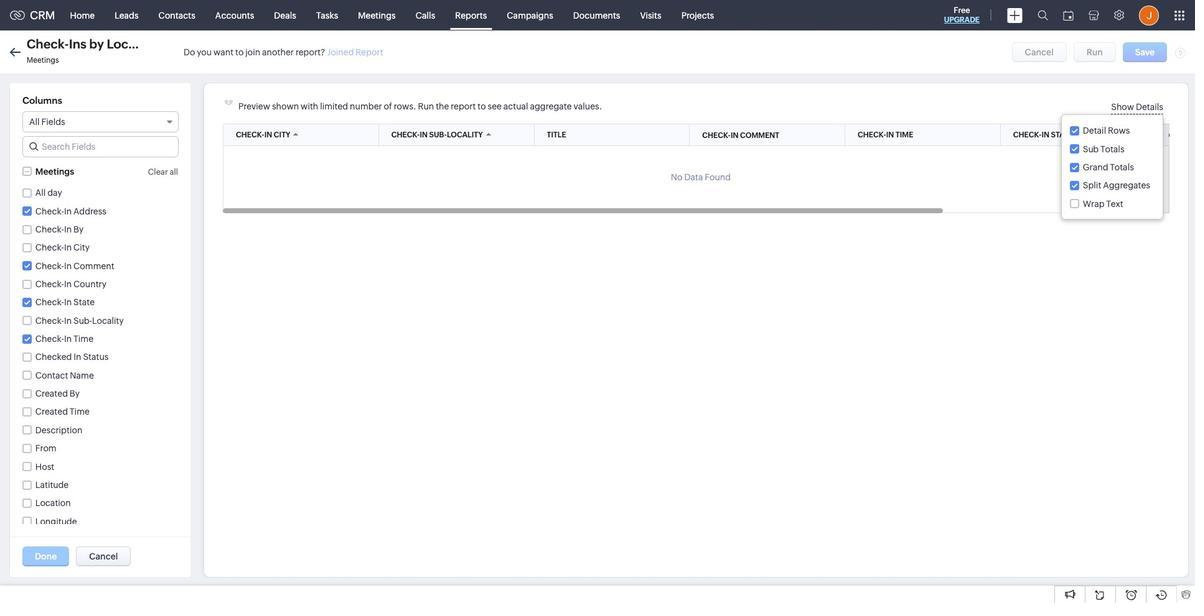 Task type: locate. For each thing, give the bounding box(es) containing it.
campaigns link
[[497, 0, 563, 30]]

check-
[[27, 37, 69, 51], [236, 131, 264, 139], [236, 131, 264, 139], [391, 131, 420, 139], [391, 131, 420, 139], [858, 131, 886, 139], [858, 131, 886, 139], [1013, 131, 1042, 139], [1013, 131, 1042, 139], [702, 131, 731, 140], [702, 131, 731, 140], [1169, 131, 1195, 140], [1169, 131, 1195, 140], [35, 179, 64, 189], [35, 198, 64, 208], [35, 207, 64, 216], [35, 217, 64, 227], [35, 225, 64, 235], [35, 235, 64, 245], [35, 243, 64, 253], [35, 261, 64, 271], [35, 280, 64, 290], [35, 298, 64, 308], [35, 300, 64, 310], [35, 316, 64, 326], [35, 319, 64, 329], [35, 334, 64, 344]]

leads
[[115, 10, 139, 20]]

by up 'to'
[[73, 225, 84, 235]]

reports link
[[445, 0, 497, 30]]

selected for groups
[[63, 364, 99, 374]]

address
[[73, 207, 106, 216], [74, 235, 107, 245]]

1 horizontal spatial to
[[478, 101, 486, 111]]

1 address from the top
[[73, 207, 106, 216]]

to left join
[[235, 47, 244, 57]]

join
[[245, 47, 260, 57]]

selected for columns
[[70, 403, 106, 413]]

wrap
[[1083, 199, 1105, 209]]

address up 'to'
[[74, 235, 107, 245]]

totals
[[1101, 144, 1125, 154], [1110, 163, 1134, 172]]

address inside tab panel
[[74, 235, 107, 245]]

locality inside tab panel
[[92, 319, 124, 329]]

totals up aggregates
[[1110, 163, 1134, 172]]

see
[[488, 101, 502, 111]]

in
[[264, 131, 272, 139], [264, 131, 272, 139], [420, 131, 428, 139], [420, 131, 428, 139], [886, 131, 894, 139], [886, 131, 894, 139], [1042, 131, 1050, 139], [1042, 131, 1050, 139], [731, 131, 739, 140], [731, 131, 739, 140], [64, 179, 72, 189], [64, 198, 72, 208], [64, 207, 72, 216], [64, 217, 72, 227], [64, 225, 72, 235], [64, 235, 72, 245], [64, 243, 72, 253], [64, 261, 72, 271], [64, 280, 72, 290], [64, 298, 72, 308], [64, 300, 72, 310], [64, 316, 72, 326], [64, 319, 72, 329], [64, 334, 72, 344], [74, 353, 81, 363]]

meetings up day
[[35, 167, 74, 177]]

accounts
[[215, 10, 254, 20]]

1 vertical spatial meetings
[[27, 56, 59, 65]]

data
[[684, 172, 703, 182]]

1 vertical spatial columns
[[22, 140, 62, 150]]

check-in state inside tab panel
[[35, 217, 95, 227]]

check-in address inside tab panel
[[35, 235, 107, 245]]

created by
[[35, 389, 80, 399]]

cancel button
[[1012, 42, 1067, 62], [76, 547, 131, 567]]

check-in address down check-in by at the top left
[[35, 235, 107, 245]]

totals up grand totals
[[1101, 144, 1125, 154]]

no column selected
[[22, 403, 106, 413]]

1 vertical spatial groups
[[60, 346, 92, 357]]

0 vertical spatial created
[[35, 389, 68, 399]]

rows.
[[394, 101, 416, 111]]

1 vertical spatial check-in address
[[35, 235, 107, 245]]

1 created from the top
[[35, 389, 68, 399]]

visits
[[640, 10, 662, 20]]

check-in address
[[35, 207, 106, 216], [35, 235, 107, 245]]

state
[[1051, 131, 1073, 139], [1051, 131, 1073, 139], [74, 217, 95, 227], [73, 298, 95, 308]]

to
[[68, 254, 78, 264]]

selected
[[63, 364, 99, 374], [70, 403, 106, 413]]

rows
[[1108, 126, 1130, 136]]

cancel button left run button
[[1012, 42, 1067, 62]]

checked
[[35, 353, 72, 363]]

you
[[197, 47, 212, 57]]

tab panel
[[16, 139, 184, 413]]

run left 'the'
[[418, 101, 434, 111]]

2 created from the top
[[35, 407, 68, 417]]

created down contact
[[35, 389, 68, 399]]

to
[[235, 47, 244, 57], [478, 101, 486, 111]]

no down aggregate
[[22, 403, 34, 413]]

groups up no group selected
[[60, 346, 92, 357]]

totals for grand totals
[[1110, 163, 1134, 172]]

created down created by
[[35, 407, 68, 417]]

cancel button down longitude
[[76, 547, 131, 567]]

1 vertical spatial no
[[22, 364, 34, 374]]

cancel for bottommost cancel button
[[89, 552, 118, 562]]

limited
[[320, 101, 348, 111]]

tab panel containing columns
[[16, 139, 184, 413]]

meetings
[[358, 10, 396, 20], [27, 56, 59, 65], [35, 167, 74, 177]]

tab list
[[16, 102, 184, 125]]

totals for sub totals
[[1101, 144, 1125, 154]]

by
[[73, 225, 84, 235], [70, 389, 80, 399]]

1 vertical spatial totals
[[1110, 163, 1134, 172]]

check-in address up check-in by at the top left
[[35, 207, 106, 216]]

0 horizontal spatial run
[[418, 101, 434, 111]]

cancel for cancel button to the top
[[1025, 47, 1054, 57]]

0 vertical spatial columns
[[22, 95, 62, 106]]

0 horizontal spatial cancel button
[[76, 547, 131, 567]]

related
[[35, 254, 66, 264]]

0 vertical spatial by
[[73, 225, 84, 235]]

check-in state
[[1013, 131, 1073, 139], [1013, 131, 1073, 139], [35, 217, 95, 227], [35, 298, 95, 308]]

created
[[35, 389, 68, 399], [35, 407, 68, 417]]

by up no column selected
[[70, 389, 80, 399]]

0 vertical spatial address
[[73, 207, 106, 216]]

address up check-in by at the top left
[[73, 207, 106, 216]]

number
[[350, 101, 382, 111]]

save
[[1135, 47, 1155, 57]]

run
[[1087, 47, 1103, 57], [418, 101, 434, 111]]

1 vertical spatial by
[[70, 389, 80, 399]]

name
[[70, 371, 94, 381]]

location
[[35, 499, 71, 509]]

sub totals
[[1083, 144, 1125, 154]]

tasks
[[316, 10, 338, 20]]

0 vertical spatial column
[[22, 346, 58, 357]]

meetings left calls link
[[358, 10, 396, 20]]

check-in country
[[35, 280, 107, 290]]

check-in city
[[236, 131, 290, 139], [236, 131, 290, 139], [35, 243, 90, 253], [35, 300, 90, 310]]

run left save button
[[1087, 47, 1103, 57]]

locality
[[107, 37, 153, 51], [447, 131, 483, 139], [447, 131, 483, 139], [92, 316, 124, 326], [92, 319, 124, 329]]

no
[[671, 172, 683, 182], [22, 364, 34, 374], [22, 403, 34, 413]]

run button
[[1074, 42, 1116, 62]]

2 vertical spatial no
[[22, 403, 34, 413]]

reports
[[455, 10, 487, 20]]

show
[[1111, 102, 1134, 112]]

to left see
[[478, 101, 486, 111]]

1 horizontal spatial run
[[1087, 47, 1103, 57]]

contacts
[[159, 10, 195, 20]]

campaigns
[[507, 10, 553, 20]]

no for aggregate columns
[[22, 403, 34, 413]]

0 horizontal spatial to
[[235, 47, 244, 57]]

1 vertical spatial selected
[[70, 403, 106, 413]]

text
[[1106, 199, 1124, 209]]

2 vertical spatial columns
[[72, 386, 112, 397]]

time
[[896, 131, 913, 139], [896, 131, 913, 139], [74, 198, 94, 208], [73, 334, 93, 344], [70, 407, 90, 417]]

0 horizontal spatial cancel
[[89, 552, 118, 562]]

columns
[[22, 95, 62, 106], [22, 140, 62, 150], [72, 386, 112, 397]]

selected down checked in status
[[63, 364, 99, 374]]

city inside tab panel
[[74, 300, 90, 310]]

0 vertical spatial check-in address
[[35, 207, 106, 216]]

column down created by
[[36, 403, 68, 413]]

tasks link
[[306, 0, 348, 30]]

cancel
[[1025, 47, 1054, 57], [89, 552, 118, 562]]

host
[[35, 462, 54, 472]]

free
[[954, 6, 970, 15]]

time inside tab panel
[[74, 198, 94, 208]]

longitude
[[35, 517, 77, 527]]

1 horizontal spatial cancel button
[[1012, 42, 1067, 62]]

1 horizontal spatial cancel
[[1025, 47, 1054, 57]]

groups right row
[[44, 282, 77, 292]]

0 vertical spatial run
[[1087, 47, 1103, 57]]

0 vertical spatial cancel
[[1025, 47, 1054, 57]]

no left 'data'
[[671, 172, 683, 182]]

no left group on the bottom of the page
[[22, 364, 34, 374]]

projects link
[[672, 0, 724, 30]]

check-in comment inside tab panel
[[35, 179, 115, 189]]

leads link
[[105, 0, 149, 30]]

sub-
[[429, 131, 447, 139], [429, 131, 447, 139], [73, 316, 92, 326], [74, 319, 92, 329]]

related to
[[35, 254, 78, 264]]

all
[[35, 188, 46, 198]]

1 vertical spatial address
[[74, 235, 107, 245]]

0 vertical spatial groups
[[44, 282, 77, 292]]

0 vertical spatial selected
[[63, 364, 99, 374]]

documents
[[573, 10, 620, 20]]

selected down aggregate columns
[[70, 403, 106, 413]]

comment
[[740, 131, 780, 140], [740, 131, 780, 140], [74, 179, 115, 189], [73, 261, 114, 271]]

0 vertical spatial meetings
[[358, 10, 396, 20]]

check-in sub-locality inside tab panel
[[35, 319, 124, 329]]

meetings down crm
[[27, 56, 59, 65]]

1 vertical spatial cancel
[[89, 552, 118, 562]]

1 vertical spatial created
[[35, 407, 68, 417]]

0 vertical spatial totals
[[1101, 144, 1125, 154]]

detail rows
[[1083, 126, 1130, 136]]

column up group on the bottom of the page
[[22, 346, 58, 357]]

2 address from the top
[[74, 235, 107, 245]]

save button
[[1123, 42, 1167, 62]]

found
[[705, 172, 731, 182]]



Task type: vqa. For each thing, say whether or not it's contained in the screenshot.
the bottommost Cancel button
yes



Task type: describe. For each thing, give the bounding box(es) containing it.
latitude
[[35, 481, 69, 490]]

run inside button
[[1087, 47, 1103, 57]]

detail
[[1083, 126, 1106, 136]]

ins
[[69, 37, 87, 51]]

column groups
[[22, 346, 92, 357]]

of
[[384, 101, 392, 111]]

actual
[[503, 101, 528, 111]]

Search Fields text field
[[23, 137, 178, 157]]

split aggregates
[[1083, 181, 1150, 191]]

contact
[[35, 371, 68, 381]]

meetings link
[[348, 0, 406, 30]]

1 vertical spatial cancel button
[[76, 547, 131, 567]]

checked in status
[[35, 353, 109, 363]]

sub
[[1083, 144, 1099, 154]]

the
[[436, 101, 449, 111]]

contacts link
[[149, 0, 205, 30]]

shown
[[272, 101, 299, 111]]

group
[[36, 364, 62, 374]]

do you want to join another report?
[[184, 47, 325, 57]]

grand
[[1083, 163, 1108, 172]]

aggregate
[[530, 101, 572, 111]]

from
[[35, 444, 56, 454]]

deals link
[[264, 0, 306, 30]]

with
[[301, 101, 318, 111]]

locality inside "check-ins by locality meetings"
[[107, 37, 153, 51]]

no group selected
[[22, 364, 99, 374]]

check-ins by locality meetings
[[27, 37, 153, 65]]

all day
[[35, 188, 62, 198]]

preview shown with limited number of rows. run the report to see actual aggregate values.
[[238, 101, 602, 111]]

show details
[[1111, 102, 1164, 112]]

1 vertical spatial to
[[478, 101, 486, 111]]

1 vertical spatial column
[[36, 403, 68, 413]]

visits link
[[630, 0, 672, 30]]

preview
[[238, 101, 270, 111]]

no data found
[[671, 172, 731, 182]]

by
[[89, 37, 104, 51]]

upgrade
[[944, 16, 980, 24]]

created for created by
[[35, 389, 68, 399]]

crm
[[30, 9, 55, 22]]

free upgrade
[[944, 6, 980, 24]]

documents link
[[563, 0, 630, 30]]

calls
[[416, 10, 435, 20]]

wrap text
[[1083, 199, 1124, 209]]

2 vertical spatial meetings
[[35, 167, 74, 177]]

1 vertical spatial run
[[418, 101, 434, 111]]

check-in time inside tab panel
[[35, 198, 94, 208]]

comment inside tab panel
[[74, 179, 115, 189]]

contact name
[[35, 371, 94, 381]]

aggregates
[[1103, 181, 1150, 191]]

crm link
[[10, 9, 55, 22]]

check-in by
[[35, 225, 84, 235]]

aggregate
[[22, 386, 70, 397]]

country
[[73, 280, 107, 290]]

no for column groups
[[22, 364, 34, 374]]

day
[[47, 188, 62, 198]]

another
[[262, 47, 294, 57]]

status
[[83, 353, 109, 363]]

title inside tab panel
[[35, 161, 53, 171]]

state inside tab panel
[[74, 217, 95, 227]]

0 vertical spatial cancel button
[[1012, 42, 1067, 62]]

home
[[70, 10, 95, 20]]

groups for row groups
[[44, 282, 77, 292]]

home link
[[60, 0, 105, 30]]

check- inside "check-ins by locality meetings"
[[27, 37, 69, 51]]

split
[[1083, 181, 1101, 191]]

groups for column groups
[[60, 346, 92, 357]]

0 vertical spatial no
[[671, 172, 683, 182]]

0 vertical spatial to
[[235, 47, 244, 57]]

want
[[214, 47, 234, 57]]

details
[[1136, 102, 1164, 112]]

deals
[[274, 10, 296, 20]]

do
[[184, 47, 195, 57]]

projects
[[681, 10, 714, 20]]

created time
[[35, 407, 90, 417]]

calls link
[[406, 0, 445, 30]]

report?
[[296, 47, 325, 57]]

description
[[35, 426, 82, 436]]

report
[[451, 101, 476, 111]]

meetings inside "check-ins by locality meetings"
[[27, 56, 59, 65]]

grand totals
[[1083, 163, 1134, 172]]

created for created time
[[35, 407, 68, 417]]

aggregate columns
[[22, 386, 112, 397]]

sub- inside tab panel
[[74, 319, 92, 329]]

accounts link
[[205, 0, 264, 30]]

row groups
[[22, 282, 77, 292]]



